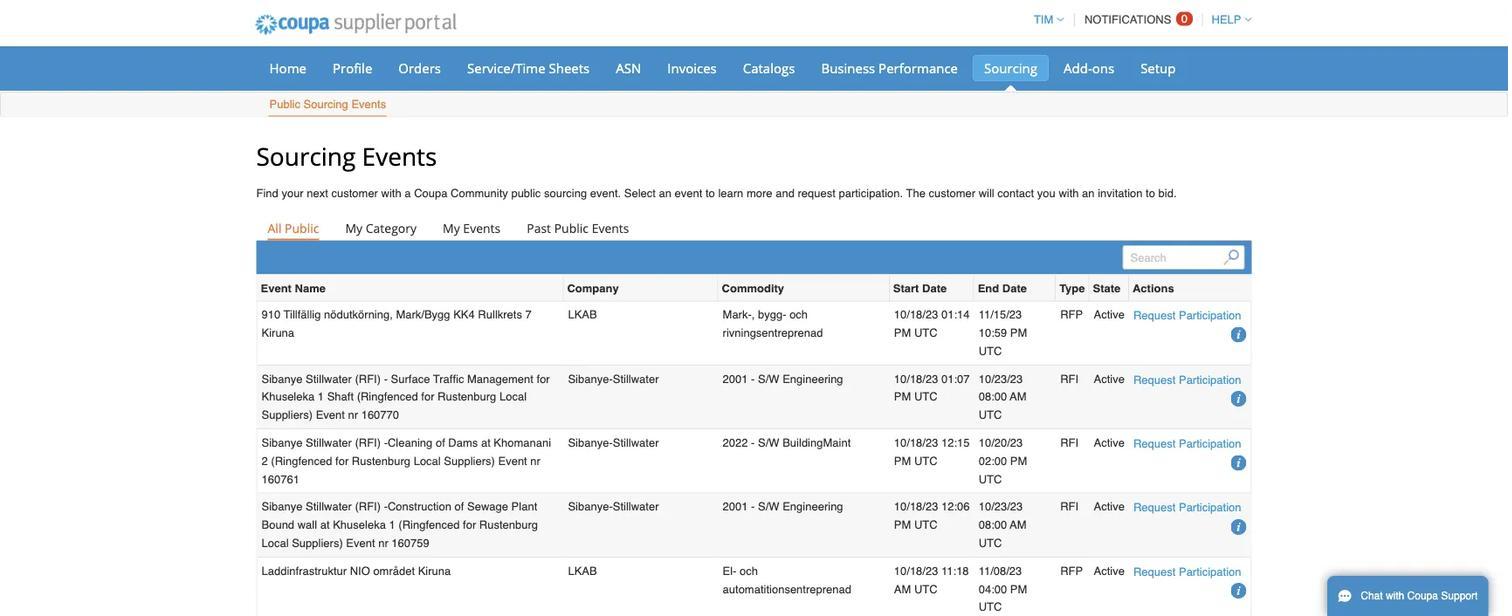 Task type: vqa. For each thing, say whether or not it's contained in the screenshot.
"Remit-"
no



Task type: locate. For each thing, give the bounding box(es) containing it.
2 request from the top
[[1134, 373, 1176, 386]]

pm
[[895, 326, 912, 340], [1011, 326, 1028, 340], [895, 391, 912, 404], [895, 455, 912, 468], [1011, 455, 1028, 468], [895, 519, 912, 532], [1011, 583, 1028, 596]]

kiruna down 910
[[262, 326, 295, 340]]

0 vertical spatial 10/23/23
[[979, 372, 1023, 386]]

of
[[436, 437, 445, 450], [455, 501, 464, 514]]

- down sibanye stillwater (rfi) -cleaning of dams at khomanani 2 (ringfenced for rustenburg local suppliers) event nr 160761
[[384, 501, 388, 514]]

0 vertical spatial local
[[500, 391, 527, 404]]

2 engineering from the top
[[783, 501, 844, 514]]

past public events
[[527, 220, 630, 236]]

service/time sheets link
[[456, 55, 601, 81]]

1 vertical spatial local
[[414, 455, 441, 468]]

10/18/23 inside 10/18/23 11:18 am utc
[[895, 565, 939, 578]]

catalogs
[[743, 59, 795, 77]]

10/18/23 for 10/18/23 12:15 pm utc
[[895, 437, 939, 450]]

1 s/w from the top
[[758, 372, 780, 386]]

2 10/23/23 08:00 am utc from the top
[[979, 501, 1027, 550]]

event down shaft
[[316, 409, 345, 422]]

2 sibanye- from the top
[[568, 437, 613, 450]]

1 vertical spatial (rfi)
[[355, 437, 381, 450]]

event.
[[590, 187, 621, 200]]

1 horizontal spatial my
[[443, 220, 460, 236]]

1 horizontal spatial date
[[1003, 282, 1028, 295]]

sourcing
[[985, 59, 1038, 77], [304, 98, 348, 111], [256, 139, 356, 173]]

events down the "community"
[[463, 220, 501, 236]]

2 vertical spatial s/w
[[758, 501, 780, 514]]

- right '2022'
[[751, 437, 755, 450]]

engineering for 10/18/23 01:07 pm utc
[[783, 372, 844, 386]]

0 vertical spatial rfi
[[1061, 372, 1079, 386]]

s/w for 10/18/23 12:15 pm utc
[[758, 437, 780, 450]]

1 vertical spatial s/w
[[758, 437, 780, 450]]

to left learn
[[706, 187, 715, 200]]

local down management
[[500, 391, 527, 404]]

1 vertical spatial (ringfenced
[[271, 455, 332, 468]]

2 rfp from the top
[[1061, 565, 1084, 578]]

1 request participation from the top
[[1134, 309, 1242, 322]]

request participation for 01:14
[[1134, 309, 1242, 322]]

local down cleaning
[[414, 455, 441, 468]]

at inside the sibanye stillwater (rfi) -construction of sewage plant bound wall at khuseleka 1 (ringfenced for rustenburg local suppliers) event nr 160759
[[320, 519, 330, 532]]

10/18/23 down start date button
[[895, 308, 939, 321]]

1 vertical spatial sibanye-
[[568, 437, 613, 450]]

2001 - s/w  engineering down '2022 - s/w buildingmaint'
[[723, 501, 844, 514]]

pm inside "10/18/23 01:14 pm utc"
[[895, 326, 912, 340]]

1 2001 - s/w  engineering from the top
[[723, 372, 844, 386]]

khuseleka inside the sibanye stillwater (rfi) - surface traffic management for khuseleka 1 shaft (ringfenced for rustenburg local suppliers) event nr 160770
[[262, 391, 315, 404]]

4 10/18/23 from the top
[[895, 501, 939, 514]]

public right past
[[555, 220, 589, 236]]

rfp for 11/08/23 04:00 pm utc
[[1061, 565, 1084, 578]]

10/18/23 inside 10/18/23 12:15 pm utc
[[895, 437, 939, 450]]

my inside "link"
[[345, 220, 363, 236]]

at inside sibanye stillwater (rfi) -cleaning of dams at khomanani 2 (ringfenced for rustenburg local suppliers) event nr 160761
[[481, 437, 491, 450]]

- inside the sibanye stillwater (rfi) -construction of sewage plant bound wall at khuseleka 1 (ringfenced for rustenburg local suppliers) event nr 160759
[[384, 501, 388, 514]]

2022 - s/w buildingmaint
[[723, 437, 851, 450]]

with right "you"
[[1059, 187, 1079, 200]]

0 vertical spatial engineering
[[783, 372, 844, 386]]

active for 10/18/23 11:18 am utc
[[1094, 565, 1125, 578]]

0 vertical spatial suppliers)
[[262, 409, 313, 422]]

1 vertical spatial sourcing
[[304, 98, 348, 111]]

3 request from the top
[[1134, 438, 1176, 451]]

5 participation from the top
[[1179, 566, 1242, 579]]

3 s/w from the top
[[758, 501, 780, 514]]

0 vertical spatial 2001 - s/w  engineering
[[723, 372, 844, 386]]

khuseleka left shaft
[[262, 391, 315, 404]]

0 vertical spatial 10/23/23 08:00 am utc
[[979, 372, 1027, 422]]

10/18/23 for 10/18/23 12:06 pm utc
[[895, 501, 939, 514]]

public inside all public link
[[285, 220, 319, 236]]

participation for 01:07
[[1179, 373, 1242, 386]]

1 horizontal spatial nr
[[378, 537, 389, 550]]

0 vertical spatial nr
[[348, 409, 358, 422]]

(rfi)
[[355, 372, 381, 386], [355, 437, 381, 450], [355, 501, 381, 514]]

1 vertical spatial engineering
[[783, 501, 844, 514]]

event
[[675, 187, 703, 200]]

start
[[894, 282, 920, 295]]

1 sibanye- from the top
[[568, 372, 613, 386]]

1 vertical spatial rfp
[[1061, 565, 1084, 578]]

10/18/23 left the 12:06
[[895, 501, 939, 514]]

1 vertical spatial at
[[320, 519, 330, 532]]

1 10/23/23 08:00 am utc from the top
[[979, 372, 1027, 422]]

1 vertical spatial nr
[[531, 455, 541, 468]]

10/23/23 right the 12:06
[[979, 501, 1023, 514]]

1 engineering from the top
[[783, 372, 844, 386]]

sheets
[[549, 59, 590, 77]]

4 request participation from the top
[[1134, 502, 1242, 515]]

0 vertical spatial 08:00
[[979, 391, 1008, 404]]

1 rfp from the top
[[1061, 308, 1084, 321]]

am up 10/20/23 on the right
[[1010, 391, 1027, 404]]

3 sibanye from the top
[[262, 501, 303, 514]]

state
[[1093, 282, 1121, 295]]

name
[[295, 282, 326, 295]]

1 horizontal spatial coupa
[[1408, 591, 1439, 603]]

management
[[467, 372, 534, 386]]

3 active from the top
[[1094, 437, 1125, 450]]

kiruna
[[262, 326, 295, 340], [418, 565, 451, 578]]

(ringfenced down construction
[[399, 519, 460, 532]]

3 sibanye-stillwater from the top
[[568, 501, 659, 514]]

pm inside 10/18/23 12:06 pm utc
[[895, 519, 912, 532]]

sibanye up 2
[[262, 437, 303, 450]]

1 vertical spatial 08:00
[[979, 519, 1008, 532]]

pm down 10/20/23 on the right
[[1011, 455, 1028, 468]]

utc up 10/18/23 12:15 pm utc
[[915, 391, 938, 404]]

0 vertical spatial sibanye-
[[568, 372, 613, 386]]

1 up 160759
[[389, 519, 396, 532]]

khuseleka up 'nio'
[[333, 519, 386, 532]]

4 active from the top
[[1094, 501, 1125, 514]]

sibanye for sibanye stillwater (rfi) -cleaning of dams at khomanani 2 (ringfenced for rustenburg local suppliers) event nr 160761
[[262, 437, 303, 450]]

2 an from the left
[[1083, 187, 1095, 200]]

1 my from the left
[[345, 220, 363, 236]]

- down 160770
[[384, 437, 388, 450]]

- inside sibanye stillwater (rfi) -cleaning of dams at khomanani 2 (ringfenced for rustenburg local suppliers) event nr 160761
[[384, 437, 388, 450]]

160759
[[392, 537, 430, 550]]

10/23/23 08:00 am utc up 10/20/23 on the right
[[979, 372, 1027, 422]]

customer
[[332, 187, 378, 200], [929, 187, 976, 200]]

dams
[[449, 437, 478, 450]]

10/18/23 inside 10/18/23 12:06 pm utc
[[895, 501, 939, 514]]

event name
[[261, 282, 326, 295]]

160770
[[361, 409, 399, 422]]

1 request participation button from the top
[[1134, 307, 1242, 325]]

community
[[451, 187, 508, 200]]

10/18/23 left 11:18
[[895, 565, 939, 578]]

1 customer from the left
[[332, 187, 378, 200]]

1 vertical spatial coupa
[[1408, 591, 1439, 603]]

pm inside the 11/08/23 04:00 pm utc
[[1011, 583, 1028, 596]]

pm for 10/18/23 01:07 pm utc
[[895, 391, 912, 404]]

date for end date
[[1003, 282, 1028, 295]]

,
[[752, 308, 755, 321]]

suppliers) down wall at the left of the page
[[292, 537, 343, 550]]

1 to from the left
[[706, 187, 715, 200]]

2 sibanye from the top
[[262, 437, 303, 450]]

profile link
[[322, 55, 384, 81]]

(rfi) inside sibanye stillwater (rfi) -cleaning of dams at khomanani 2 (ringfenced for rustenburg local suppliers) event nr 160761
[[355, 437, 381, 450]]

2 horizontal spatial local
[[500, 391, 527, 404]]

(ringfenced up 160770
[[357, 391, 418, 404]]

pm inside 10/18/23 12:15 pm utc
[[895, 455, 912, 468]]

all public link
[[256, 216, 331, 240]]

1 vertical spatial 10/23/23 08:00 am utc
[[979, 501, 1027, 550]]

at
[[481, 437, 491, 450], [320, 519, 330, 532]]

1 vertical spatial 10/23/23
[[979, 501, 1023, 514]]

public right all
[[285, 220, 319, 236]]

5 request participation from the top
[[1134, 566, 1242, 579]]

10/20/23
[[979, 437, 1023, 450]]

10/18/23 inside 10/18/23 01:07 pm utc
[[895, 372, 939, 386]]

cleaning
[[388, 437, 433, 450]]

for down sewage
[[463, 519, 476, 532]]

of inside the sibanye stillwater (rfi) -construction of sewage plant bound wall at khuseleka 1 (ringfenced for rustenburg local suppliers) event nr 160759
[[455, 501, 464, 514]]

suppliers) inside sibanye stillwater (rfi) -cleaning of dams at khomanani 2 (ringfenced for rustenburg local suppliers) event nr 160761
[[444, 455, 495, 468]]

nr inside the sibanye stillwater (rfi) -construction of sewage plant bound wall at khuseleka 1 (ringfenced for rustenburg local suppliers) event nr 160759
[[378, 537, 389, 550]]

sibanye-stillwater for sibanye stillwater (rfi) -cleaning of dams at khomanani 2 (ringfenced for rustenburg local suppliers) event nr 160761
[[568, 437, 659, 450]]

0 vertical spatial sibanye
[[262, 372, 303, 386]]

och right bygg- at the right of the page
[[790, 308, 808, 321]]

coupa right 'a'
[[414, 187, 448, 200]]

0 horizontal spatial an
[[659, 187, 672, 200]]

5 active from the top
[[1094, 565, 1125, 578]]

event down khomanani
[[498, 455, 527, 468]]

participation for 12:06
[[1179, 502, 1242, 515]]

1 left shaft
[[318, 391, 324, 404]]

0 horizontal spatial coupa
[[414, 187, 448, 200]]

10/18/23 left 01:07 at the right of page
[[895, 372, 939, 386]]

sibanye for sibanye stillwater (rfi) -construction of sewage plant bound wall at khuseleka 1 (ringfenced for rustenburg local suppliers) event nr 160759
[[262, 501, 303, 514]]

sibanye inside the sibanye stillwater (rfi) - surface traffic management for khuseleka 1 shaft (ringfenced for rustenburg local suppliers) event nr 160770
[[262, 372, 303, 386]]

0 vertical spatial sourcing
[[985, 59, 1038, 77]]

s/w for 10/18/23 01:07 pm utc
[[758, 372, 780, 386]]

nr down khomanani
[[531, 455, 541, 468]]

of left "dams"
[[436, 437, 445, 450]]

2 date from the left
[[1003, 282, 1028, 295]]

find your next customer with a coupa community public sourcing event. select an event to learn more and request participation. the customer will contact you with an invitation to bid.
[[256, 187, 1177, 200]]

event up 'nio'
[[346, 537, 375, 550]]

1 sibanye from the top
[[262, 372, 303, 386]]

request participation for 01:07
[[1134, 373, 1242, 386]]

0 vertical spatial (rfi)
[[355, 372, 381, 386]]

2 10/23/23 from the top
[[979, 501, 1023, 514]]

pm up 10/18/23 12:15 pm utc
[[895, 391, 912, 404]]

utc up 10/18/23 12:06 pm utc
[[915, 455, 938, 468]]

sibanye up bound on the bottom left of page
[[262, 501, 303, 514]]

request participation button for 01:07
[[1134, 371, 1242, 389]]

add-ons
[[1064, 59, 1115, 77]]

am down 10/18/23 12:06 pm utc
[[895, 583, 912, 596]]

0 horizontal spatial my
[[345, 220, 363, 236]]

10/18/23 for 10/18/23 01:14 pm utc
[[895, 308, 939, 321]]

of for cleaning
[[436, 437, 445, 450]]

coupa left support
[[1408, 591, 1439, 603]]

0 horizontal spatial khuseleka
[[262, 391, 315, 404]]

rfi for 10/18/23 01:07 pm utc
[[1061, 372, 1079, 386]]

sibanye inside the sibanye stillwater (rfi) -construction of sewage plant bound wall at khuseleka 1 (ringfenced for rustenburg local suppliers) event nr 160759
[[262, 501, 303, 514]]

event
[[261, 282, 292, 295], [316, 409, 345, 422], [498, 455, 527, 468], [346, 537, 375, 550]]

2 08:00 from the top
[[979, 519, 1008, 532]]

0 vertical spatial am
[[1010, 391, 1027, 404]]

3 sibanye- from the top
[[568, 501, 613, 514]]

sibanye inside sibanye stillwater (rfi) -cleaning of dams at khomanani 2 (ringfenced for rustenburg local suppliers) event nr 160761
[[262, 437, 303, 450]]

category
[[366, 220, 417, 236]]

bid.
[[1159, 187, 1177, 200]]

2001 - s/w  engineering down rivningsentreprenad
[[723, 372, 844, 386]]

0 vertical spatial 1
[[318, 391, 324, 404]]

5 request from the top
[[1134, 566, 1176, 579]]

08:00
[[979, 391, 1008, 404], [979, 519, 1008, 532]]

11:18
[[942, 565, 969, 578]]

1 sibanye-stillwater from the top
[[568, 372, 659, 386]]

public down home link
[[270, 98, 300, 111]]

0 vertical spatial sibanye-stillwater
[[568, 372, 659, 386]]

10/23/23 08:00 am utc up 11/08/23 in the bottom of the page
[[979, 501, 1027, 550]]

10/23/23 08:00 am utc for 10/18/23 12:06 pm utc
[[979, 501, 1027, 550]]

1 vertical spatial rustenburg
[[352, 455, 411, 468]]

s/w right '2022'
[[758, 437, 780, 450]]

pm for 11/15/23 10:59 pm utc
[[1011, 326, 1028, 340]]

my left the category
[[345, 220, 363, 236]]

2 sibanye-stillwater from the top
[[568, 437, 659, 450]]

0 vertical spatial och
[[790, 308, 808, 321]]

of left sewage
[[455, 501, 464, 514]]

1 10/23/23 from the top
[[979, 372, 1023, 386]]

laddinfrastruktur nio området kiruna
[[262, 565, 451, 578]]

at right wall at the left of the page
[[320, 519, 330, 532]]

sourcing link
[[973, 55, 1049, 81]]

rustenburg
[[438, 391, 497, 404], [352, 455, 411, 468], [480, 519, 538, 532]]

2 my from the left
[[443, 220, 460, 236]]

(rfi) up 160770
[[355, 372, 381, 386]]

an left invitation
[[1083, 187, 1095, 200]]

1 10/18/23 from the top
[[895, 308, 939, 321]]

utc up 11/08/23 in the bottom of the page
[[979, 537, 1002, 550]]

2 (rfi) from the top
[[355, 437, 381, 450]]

rfi
[[1061, 372, 1079, 386], [1061, 437, 1079, 450], [1061, 501, 1079, 514]]

08:00 up 10/20/23 on the right
[[979, 391, 1008, 404]]

(ringfenced inside the sibanye stillwater (rfi) - surface traffic management for khuseleka 1 shaft (ringfenced for rustenburg local suppliers) event nr 160770
[[357, 391, 418, 404]]

wall
[[298, 519, 317, 532]]

kiruna down 160759
[[418, 565, 451, 578]]

1 horizontal spatial khuseleka
[[333, 519, 386, 532]]

utc up 10/18/23 11:18 am utc
[[915, 519, 938, 532]]

1 (rfi) from the top
[[355, 372, 381, 386]]

2 s/w from the top
[[758, 437, 780, 450]]

utc
[[915, 326, 938, 340], [979, 345, 1002, 358], [915, 391, 938, 404], [979, 409, 1002, 422], [915, 455, 938, 468], [979, 473, 1002, 486], [915, 519, 938, 532], [979, 537, 1002, 550], [915, 583, 938, 596], [979, 601, 1002, 614]]

1 horizontal spatial to
[[1146, 187, 1156, 200]]

nr down shaft
[[348, 409, 358, 422]]

10/23/23 08:00 am utc for 10/18/23 01:07 pm utc
[[979, 372, 1027, 422]]

sibanye- for sibanye stillwater (rfi) - surface traffic management for khuseleka 1 shaft (ringfenced for rustenburg local suppliers) event nr 160770
[[568, 372, 613, 386]]

2 vertical spatial (ringfenced
[[399, 519, 460, 532]]

date for start date
[[923, 282, 947, 295]]

4 request participation button from the top
[[1134, 499, 1242, 517]]

2 vertical spatial am
[[895, 583, 912, 596]]

(rfi) inside the sibanye stillwater (rfi) -construction of sewage plant bound wall at khuseleka 1 (ringfenced for rustenburg local suppliers) event nr 160759
[[355, 501, 381, 514]]

1 vertical spatial 2001 - s/w  engineering
[[723, 501, 844, 514]]

pm for 11/08/23 04:00 pm utc
[[1011, 583, 1028, 596]]

utc down 10:59
[[979, 345, 1002, 358]]

0 horizontal spatial nr
[[348, 409, 358, 422]]

type button
[[1060, 279, 1086, 297]]

1 08:00 from the top
[[979, 391, 1008, 404]]

sewage
[[467, 501, 509, 514]]

2 participation from the top
[[1179, 373, 1242, 386]]

2 vertical spatial suppliers)
[[292, 537, 343, 550]]

s/w for 10/18/23 12:06 pm utc
[[758, 501, 780, 514]]

sourcing down profile link
[[304, 98, 348, 111]]

(ringfenced up 160761
[[271, 455, 332, 468]]

1 horizontal spatial customer
[[929, 187, 976, 200]]

business performance
[[822, 59, 958, 77]]

0 horizontal spatial at
[[320, 519, 330, 532]]

- inside the sibanye stillwater (rfi) - surface traffic management for khuseleka 1 shaft (ringfenced for rustenburg local suppliers) event nr 160770
[[384, 372, 388, 386]]

1 horizontal spatial at
[[481, 437, 491, 450]]

1
[[318, 391, 324, 404], [389, 519, 396, 532]]

business performance link
[[810, 55, 970, 81]]

orders link
[[387, 55, 453, 81]]

your
[[282, 187, 304, 200]]

event inside sibanye stillwater (rfi) -cleaning of dams at khomanani 2 (ringfenced for rustenburg local suppliers) event nr 160761
[[498, 455, 527, 468]]

engineering down buildingmaint
[[783, 501, 844, 514]]

sourcing down tim
[[985, 59, 1038, 77]]

(rfi) left construction
[[355, 501, 381, 514]]

0 vertical spatial 2001
[[723, 372, 748, 386]]

2001 down '2022'
[[723, 501, 748, 514]]

the
[[907, 187, 926, 200]]

search image
[[1224, 250, 1240, 265]]

chat with coupa support
[[1361, 591, 1479, 603]]

2 10/18/23 from the top
[[895, 372, 939, 386]]

1 vertical spatial 1
[[389, 519, 396, 532]]

2 active from the top
[[1094, 372, 1125, 386]]

utc down the "04:00"
[[979, 601, 1002, 614]]

tim link
[[1027, 13, 1064, 26]]

date right the start
[[923, 282, 947, 295]]

10/23/23
[[979, 372, 1023, 386], [979, 501, 1023, 514]]

0 horizontal spatial och
[[740, 565, 758, 578]]

1 vertical spatial sibanye-stillwater
[[568, 437, 659, 450]]

tab list
[[256, 216, 1252, 240]]

khuseleka
[[262, 391, 315, 404], [333, 519, 386, 532]]

participation for 01:14
[[1179, 309, 1242, 322]]

tim
[[1034, 13, 1054, 26]]

3 rfi from the top
[[1061, 501, 1079, 514]]

lkab for laddinfrastruktur nio området kiruna
[[568, 565, 597, 578]]

2 vertical spatial local
[[262, 537, 289, 550]]

am for 10/18/23 12:06 pm utc
[[1010, 519, 1027, 532]]

1 vertical spatial am
[[1010, 519, 1027, 532]]

12:06
[[942, 501, 970, 514]]

och
[[790, 308, 808, 321], [740, 565, 758, 578]]

rustenburg down cleaning
[[352, 455, 411, 468]]

of inside sibanye stillwater (rfi) -cleaning of dams at khomanani 2 (ringfenced for rustenburg local suppliers) event nr 160761
[[436, 437, 445, 450]]

(rfi) for khuseleka
[[355, 501, 381, 514]]

s/w down rivningsentreprenad
[[758, 372, 780, 386]]

1 vertical spatial kiruna
[[418, 565, 451, 578]]

0 vertical spatial rfp
[[1061, 308, 1084, 321]]

2
[[262, 455, 268, 468]]

2 vertical spatial sourcing
[[256, 139, 356, 173]]

am
[[1010, 391, 1027, 404], [1010, 519, 1027, 532], [895, 583, 912, 596]]

4 participation from the top
[[1179, 502, 1242, 515]]

start date
[[894, 282, 947, 295]]

request participation button for 01:14
[[1134, 307, 1242, 325]]

3 request participation button from the top
[[1134, 435, 1242, 453]]

pm inside 10/20/23 02:00 pm utc
[[1011, 455, 1028, 468]]

with right chat
[[1387, 591, 1405, 603]]

utc inside 11/15/23 10:59 pm utc
[[979, 345, 1002, 358]]

10/18/23 inside "10/18/23 01:14 pm utc"
[[895, 308, 939, 321]]

(rfi) for for
[[355, 437, 381, 450]]

rustenburg inside the sibanye stillwater (rfi) - surface traffic management for khuseleka 1 shaft (ringfenced for rustenburg local suppliers) event nr 160770
[[438, 391, 497, 404]]

0 vertical spatial khuseleka
[[262, 391, 315, 404]]

public for past
[[555, 220, 589, 236]]

1 vertical spatial och
[[740, 565, 758, 578]]

2001 for 10/18/23 01:07 pm utc
[[723, 372, 748, 386]]

0 horizontal spatial kiruna
[[262, 326, 295, 340]]

3 10/18/23 from the top
[[895, 437, 939, 450]]

1 vertical spatial rfi
[[1061, 437, 1079, 450]]

local inside sibanye stillwater (rfi) -cleaning of dams at khomanani 2 (ringfenced for rustenburg local suppliers) event nr 160761
[[414, 455, 441, 468]]

coupa
[[414, 187, 448, 200], [1408, 591, 1439, 603]]

2 request participation from the top
[[1134, 373, 1242, 386]]

1 2001 from the top
[[723, 372, 748, 386]]

notifications 0
[[1085, 12, 1188, 26]]

pm down 11/08/23 in the bottom of the page
[[1011, 583, 1028, 596]]

my events link
[[432, 216, 512, 240]]

request for 12:15
[[1134, 438, 1176, 451]]

1 vertical spatial 2001
[[723, 501, 748, 514]]

2 vertical spatial nr
[[378, 537, 389, 550]]

- left surface
[[384, 372, 388, 386]]

1 horizontal spatial local
[[414, 455, 441, 468]]

0 vertical spatial s/w
[[758, 372, 780, 386]]

5 request participation button from the top
[[1134, 563, 1242, 582]]

0 horizontal spatial to
[[706, 187, 715, 200]]

0 vertical spatial at
[[481, 437, 491, 450]]

1 date from the left
[[923, 282, 947, 295]]

0 horizontal spatial date
[[923, 282, 947, 295]]

0 horizontal spatial of
[[436, 437, 445, 450]]

rfp right the 11/08/23 04:00 pm utc
[[1061, 565, 1084, 578]]

08:00 up 11/08/23 in the bottom of the page
[[979, 519, 1008, 532]]

1 vertical spatial of
[[455, 501, 464, 514]]

1 horizontal spatial och
[[790, 308, 808, 321]]

4 request from the top
[[1134, 502, 1176, 515]]

request for 12:06
[[1134, 502, 1176, 515]]

utc inside 10/18/23 01:07 pm utc
[[915, 391, 938, 404]]

pm inside 11/15/23 10:59 pm utc
[[1011, 326, 1028, 340]]

pm inside 10/18/23 01:07 pm utc
[[895, 391, 912, 404]]

2 rfi from the top
[[1061, 437, 1079, 450]]

sourcing for sourcing
[[985, 59, 1038, 77]]

910 tillfällig nödutkörning, mark/bygg kk4 rullkrets 7 kiruna
[[262, 308, 532, 340]]

(rfi) inside the sibanye stillwater (rfi) - surface traffic management for khuseleka 1 shaft (ringfenced for rustenburg local suppliers) event nr 160770
[[355, 372, 381, 386]]

event inside the sibanye stillwater (rfi) -construction of sewage plant bound wall at khuseleka 1 (ringfenced for rustenburg local suppliers) event nr 160759
[[346, 537, 375, 550]]

rfi for 10/18/23 12:15 pm utc
[[1061, 437, 1079, 450]]

suppliers) down "dams"
[[444, 455, 495, 468]]

utc left the "04:00"
[[915, 583, 938, 596]]

events
[[352, 98, 386, 111], [362, 139, 437, 173], [463, 220, 501, 236], [592, 220, 630, 236]]

sibanye for sibanye stillwater (rfi) - surface traffic management for khuseleka 1 shaft (ringfenced for rustenburg local suppliers) event nr 160770
[[262, 372, 303, 386]]

2001 down rivningsentreprenad
[[723, 372, 748, 386]]

rustenburg down plant
[[480, 519, 538, 532]]

sourcing for sourcing events
[[256, 139, 356, 173]]

sibanye-stillwater
[[568, 372, 659, 386], [568, 437, 659, 450], [568, 501, 659, 514]]

- down rivningsentreprenad
[[751, 372, 755, 386]]

sourcing up next
[[256, 139, 356, 173]]

1 active from the top
[[1094, 308, 1125, 321]]

nr
[[348, 409, 358, 422], [531, 455, 541, 468], [378, 537, 389, 550]]

2 2001 from the top
[[723, 501, 748, 514]]

1 vertical spatial lkab
[[568, 565, 597, 578]]

an left event
[[659, 187, 672, 200]]

pm up 10/18/23 11:18 am utc
[[895, 519, 912, 532]]

2 2001 - s/w  engineering from the top
[[723, 501, 844, 514]]

2 lkab from the top
[[568, 565, 597, 578]]

an
[[659, 187, 672, 200], [1083, 187, 1095, 200]]

10/23/23 08:00 am utc
[[979, 372, 1027, 422], [979, 501, 1027, 550]]

0 vertical spatial kiruna
[[262, 326, 295, 340]]

2 vertical spatial sibanye-
[[568, 501, 613, 514]]

at right "dams"
[[481, 437, 491, 450]]

home link
[[258, 55, 318, 81]]

0 vertical spatial of
[[436, 437, 445, 450]]

3 participation from the top
[[1179, 438, 1242, 451]]

pm for 10/18/23 12:15 pm utc
[[895, 455, 912, 468]]

0 horizontal spatial customer
[[332, 187, 378, 200]]

1 horizontal spatial of
[[455, 501, 464, 514]]

01:14
[[942, 308, 970, 321]]

navigation
[[1027, 3, 1252, 37]]

to left the bid. at the right top of page
[[1146, 187, 1156, 200]]

1 request from the top
[[1134, 309, 1176, 322]]

sibanye down 910
[[262, 372, 303, 386]]

utc inside "10/18/23 01:14 pm utc"
[[915, 326, 938, 340]]

to
[[706, 187, 715, 200], [1146, 187, 1156, 200]]

2 request participation button from the top
[[1134, 371, 1242, 389]]

utc down 02:00
[[979, 473, 1002, 486]]

s/w down '2022 - s/w buildingmaint'
[[758, 501, 780, 514]]

with left 'a'
[[381, 187, 402, 200]]

2 horizontal spatial nr
[[531, 455, 541, 468]]

utc inside 10/20/23 02:00 pm utc
[[979, 473, 1002, 486]]

0 horizontal spatial 1
[[318, 391, 324, 404]]

for inside the sibanye stillwater (rfi) -construction of sewage plant bound wall at khuseleka 1 (ringfenced for rustenburg local suppliers) event nr 160759
[[463, 519, 476, 532]]

sibanye-
[[568, 372, 613, 386], [568, 437, 613, 450], [568, 501, 613, 514]]

my down the "community"
[[443, 220, 460, 236]]

1 vertical spatial suppliers)
[[444, 455, 495, 468]]

public inside the past public events link
[[555, 220, 589, 236]]

0 vertical spatial lkab
[[568, 308, 597, 321]]

1 vertical spatial khuseleka
[[333, 519, 386, 532]]

2 customer from the left
[[929, 187, 976, 200]]

stillwater inside the sibanye stillwater (rfi) - surface traffic management for khuseleka 1 shaft (ringfenced for rustenburg local suppliers) event nr 160770
[[306, 372, 352, 386]]

customer left will
[[929, 187, 976, 200]]

utc inside 10/18/23 12:15 pm utc
[[915, 455, 938, 468]]

pm down 11/15/23 at the right of the page
[[1011, 326, 1028, 340]]

for down shaft
[[336, 455, 349, 468]]

10/23/23 for 01:07
[[979, 372, 1023, 386]]

0 horizontal spatial local
[[262, 537, 289, 550]]

1 lkab from the top
[[568, 308, 597, 321]]

2 vertical spatial (rfi)
[[355, 501, 381, 514]]

10/18/23 11:18 am utc
[[895, 565, 969, 596]]

nr left 160759
[[378, 537, 389, 550]]

0 vertical spatial rustenburg
[[438, 391, 497, 404]]

2001 - s/w  engineering
[[723, 372, 844, 386], [723, 501, 844, 514]]

(ringfenced inside sibanye stillwater (rfi) -cleaning of dams at khomanani 2 (ringfenced for rustenburg local suppliers) event nr 160761
[[271, 455, 332, 468]]

1 horizontal spatial 1
[[389, 519, 396, 532]]

pm for 10/18/23 12:06 pm utc
[[895, 519, 912, 532]]

2 vertical spatial sibanye
[[262, 501, 303, 514]]

1 rfi from the top
[[1061, 372, 1079, 386]]

0 vertical spatial (ringfenced
[[357, 391, 418, 404]]

5 10/18/23 from the top
[[895, 565, 939, 578]]

1 horizontal spatial an
[[1083, 187, 1095, 200]]

2 vertical spatial rustenburg
[[480, 519, 538, 532]]

invoices link
[[656, 55, 728, 81]]

3 (rfi) from the top
[[355, 501, 381, 514]]

1 participation from the top
[[1179, 309, 1242, 322]]

2 to from the left
[[1146, 187, 1156, 200]]

och right el- on the bottom
[[740, 565, 758, 578]]

event up 910
[[261, 282, 292, 295]]

1 an from the left
[[659, 187, 672, 200]]

request for 01:14
[[1134, 309, 1176, 322]]

help link
[[1204, 13, 1252, 26]]

1 vertical spatial sibanye
[[262, 437, 303, 450]]

2 horizontal spatial with
[[1387, 591, 1405, 603]]

my events
[[443, 220, 501, 236]]

company
[[567, 282, 619, 295]]

public
[[270, 98, 300, 111], [285, 220, 319, 236], [555, 220, 589, 236]]

3 request participation from the top
[[1134, 438, 1242, 451]]

2001 - s/w  engineering for 10/18/23 12:06 pm utc
[[723, 501, 844, 514]]

suppliers) inside the sibanye stillwater (rfi) -construction of sewage plant bound wall at khuseleka 1 (ringfenced for rustenburg local suppliers) event nr 160759
[[292, 537, 343, 550]]

for inside sibanye stillwater (rfi) -cleaning of dams at khomanani 2 (ringfenced for rustenburg local suppliers) event nr 160761
[[336, 455, 349, 468]]

am up 11/08/23 in the bottom of the page
[[1010, 519, 1027, 532]]

suppliers) inside the sibanye stillwater (rfi) - surface traffic management for khuseleka 1 shaft (ringfenced for rustenburg local suppliers) event nr 160770
[[262, 409, 313, 422]]

traffic
[[433, 372, 464, 386]]

asn
[[616, 59, 642, 77]]

my
[[345, 220, 363, 236], [443, 220, 460, 236]]



Task type: describe. For each thing, give the bounding box(es) containing it.
public
[[511, 187, 541, 200]]

active for 10/18/23 01:07 pm utc
[[1094, 372, 1125, 386]]

11/15/23 10:59 pm utc
[[979, 308, 1028, 358]]

profile
[[333, 59, 372, 77]]

request participation for 12:06
[[1134, 502, 1242, 515]]

pm for 10/18/23 01:14 pm utc
[[895, 326, 912, 340]]

catalogs link
[[732, 55, 807, 81]]

sibanye- for sibanye stillwater (rfi) -construction of sewage plant bound wall at khuseleka 1 (ringfenced for rustenburg local suppliers) event nr 160759
[[568, 501, 613, 514]]

events up 'a'
[[362, 139, 437, 173]]

11/08/23
[[979, 565, 1023, 578]]

add-ons link
[[1053, 55, 1126, 81]]

el-
[[723, 565, 737, 578]]

bound
[[262, 519, 295, 532]]

02:00
[[979, 455, 1008, 468]]

rustenburg inside sibanye stillwater (rfi) -cleaning of dams at khomanani 2 (ringfenced for rustenburg local suppliers) event nr 160761
[[352, 455, 411, 468]]

my for my events
[[443, 220, 460, 236]]

08:00 for 10/18/23 01:07 pm utc
[[979, 391, 1008, 404]]

events down event.
[[592, 220, 630, 236]]

local inside the sibanye stillwater (rfi) -construction of sewage plant bound wall at khuseleka 1 (ringfenced for rustenburg local suppliers) event nr 160759
[[262, 537, 289, 550]]

public inside public sourcing events link
[[270, 98, 300, 111]]

el- och automatitionsentreprenad
[[723, 565, 852, 596]]

utc inside 10/18/23 11:18 am utc
[[915, 583, 938, 596]]

buildingmaint
[[783, 437, 851, 450]]

active for 10/18/23 01:14 pm utc
[[1094, 308, 1125, 321]]

event inside the sibanye stillwater (rfi) - surface traffic management for khuseleka 1 shaft (ringfenced for rustenburg local suppliers) event nr 160770
[[316, 409, 345, 422]]

mark-
[[723, 308, 752, 321]]

10/18/23 for 10/18/23 11:18 am utc
[[895, 565, 939, 578]]

01:07
[[942, 372, 970, 386]]

(rfi) for (ringfenced
[[355, 372, 381, 386]]

for right management
[[537, 372, 550, 386]]

sibanye-stillwater for sibanye stillwater (rfi) -construction of sewage plant bound wall at khuseleka 1 (ringfenced for rustenburg local suppliers) event nr 160759
[[568, 501, 659, 514]]

tillfällig
[[284, 308, 321, 321]]

rullkrets
[[478, 308, 522, 321]]

actions
[[1133, 282, 1175, 295]]

utc inside the 11/08/23 04:00 pm utc
[[979, 601, 1002, 614]]

khuseleka inside the sibanye stillwater (rfi) -construction of sewage plant bound wall at khuseleka 1 (ringfenced for rustenburg local suppliers) event nr 160759
[[333, 519, 386, 532]]

stillwater inside the sibanye stillwater (rfi) -construction of sewage plant bound wall at khuseleka 1 (ringfenced for rustenburg local suppliers) event nr 160759
[[306, 501, 352, 514]]

och inside el- och automatitionsentreprenad
[[740, 565, 758, 578]]

my category link
[[334, 216, 428, 240]]

setup
[[1141, 59, 1176, 77]]

nr inside sibanye stillwater (rfi) -cleaning of dams at khomanani 2 (ringfenced for rustenburg local suppliers) event nr 160761
[[531, 455, 541, 468]]

my for my category
[[345, 220, 363, 236]]

kiruna inside 910 tillfällig nödutkörning, mark/bygg kk4 rullkrets 7 kiruna
[[262, 326, 295, 340]]

engineering for 10/18/23 12:06 pm utc
[[783, 501, 844, 514]]

10/20/23 02:00 pm utc
[[979, 437, 1028, 486]]

ons
[[1093, 59, 1115, 77]]

Search text field
[[1123, 245, 1245, 270]]

all public
[[268, 220, 319, 236]]

of for construction
[[455, 501, 464, 514]]

pm for 10/20/23 02:00 pm utc
[[1011, 455, 1028, 468]]

surface
[[391, 372, 430, 386]]

12:15
[[942, 437, 970, 450]]

sibanye- for sibanye stillwater (rfi) -cleaning of dams at khomanani 2 (ringfenced for rustenburg local suppliers) event nr 160761
[[568, 437, 613, 450]]

automatitionsentreprenad
[[723, 583, 852, 596]]

help
[[1212, 13, 1242, 26]]

learn
[[719, 187, 744, 200]]

11/15/23
[[979, 308, 1023, 321]]

160761
[[262, 473, 300, 486]]

with inside 'chat with coupa support' button
[[1387, 591, 1405, 603]]

find
[[256, 187, 279, 200]]

commodity button
[[722, 279, 785, 297]]

orders
[[399, 59, 441, 77]]

coupa supplier portal image
[[243, 3, 468, 46]]

08:00 for 10/18/23 12:06 pm utc
[[979, 519, 1008, 532]]

all
[[268, 220, 282, 236]]

utc up 10/20/23 on the right
[[979, 409, 1002, 422]]

sibanye-stillwater for sibanye stillwater (rfi) - surface traffic management for khuseleka 1 shaft (ringfenced for rustenburg local suppliers) event nr 160770
[[568, 372, 659, 386]]

10/18/23 for 10/18/23 01:07 pm utc
[[895, 372, 939, 386]]

navigation containing notifications 0
[[1027, 3, 1252, 37]]

och inside mark-, bygg- och rivningsentreprenad
[[790, 308, 808, 321]]

lkab for 910 tillfällig nödutkörning, mark/bygg kk4 rullkrets 7 kiruna
[[568, 308, 597, 321]]

nödutkörning,
[[324, 308, 393, 321]]

utc inside 10/18/23 12:06 pm utc
[[915, 519, 938, 532]]

type
[[1060, 282, 1086, 295]]

sourcing
[[544, 187, 587, 200]]

request for 01:07
[[1134, 373, 1176, 386]]

setup link
[[1130, 55, 1188, 81]]

rfi for 10/18/23 12:06 pm utc
[[1061, 501, 1079, 514]]

event inside button
[[261, 282, 292, 295]]

invitation
[[1098, 187, 1143, 200]]

2001 - s/w  engineering for 10/18/23 01:07 pm utc
[[723, 372, 844, 386]]

my category
[[345, 220, 417, 236]]

10/18/23 12:06 pm utc
[[895, 501, 970, 532]]

bygg-
[[758, 308, 787, 321]]

request
[[798, 187, 836, 200]]

chat with coupa support button
[[1328, 577, 1489, 617]]

2022
[[723, 437, 748, 450]]

performance
[[879, 59, 958, 77]]

1 horizontal spatial kiruna
[[418, 565, 451, 578]]

and
[[776, 187, 795, 200]]

end date button
[[978, 279, 1028, 297]]

service/time sheets
[[467, 59, 590, 77]]

public for all
[[285, 220, 319, 236]]

rustenburg inside the sibanye stillwater (rfi) -construction of sewage plant bound wall at khuseleka 1 (ringfenced for rustenburg local suppliers) event nr 160759
[[480, 519, 538, 532]]

participation for 12:15
[[1179, 438, 1242, 451]]

stillwater inside sibanye stillwater (rfi) -cleaning of dams at khomanani 2 (ringfenced for rustenburg local suppliers) event nr 160761
[[306, 437, 352, 450]]

- down '2022 - s/w buildingmaint'
[[751, 501, 755, 514]]

end date
[[978, 282, 1028, 295]]

asn link
[[605, 55, 653, 81]]

support
[[1442, 591, 1479, 603]]

invoices
[[668, 59, 717, 77]]

request for 11:18
[[1134, 566, 1176, 579]]

2001 for 10/18/23 12:06 pm utc
[[723, 501, 748, 514]]

11/08/23 04:00 pm utc
[[979, 565, 1028, 614]]

request participation for 11:18
[[1134, 566, 1242, 579]]

10/23/23 for 12:06
[[979, 501, 1023, 514]]

participation.
[[839, 187, 904, 200]]

coupa inside button
[[1408, 591, 1439, 603]]

service/time
[[467, 59, 546, 77]]

mark/bygg
[[396, 308, 450, 321]]

local inside the sibanye stillwater (rfi) - surface traffic management for khuseleka 1 shaft (ringfenced for rustenburg local suppliers) event nr 160770
[[500, 391, 527, 404]]

chat
[[1361, 591, 1384, 603]]

a
[[405, 187, 411, 200]]

event name button
[[261, 279, 326, 297]]

10/18/23 01:14 pm utc
[[895, 308, 970, 340]]

shaft
[[327, 391, 354, 404]]

request participation for 12:15
[[1134, 438, 1242, 451]]

0 horizontal spatial with
[[381, 187, 402, 200]]

10/18/23 01:07 pm utc
[[895, 372, 970, 404]]

business
[[822, 59, 876, 77]]

active for 10/18/23 12:06 pm utc
[[1094, 501, 1125, 514]]

1 inside the sibanye stillwater (rfi) -construction of sewage plant bound wall at khuseleka 1 (ringfenced for rustenburg local suppliers) event nr 160759
[[389, 519, 396, 532]]

10/18/23 12:15 pm utc
[[895, 437, 970, 468]]

contact
[[998, 187, 1035, 200]]

plant
[[512, 501, 538, 514]]

sibanye stillwater (rfi) -construction of sewage plant bound wall at khuseleka 1 (ringfenced for rustenburg local suppliers) event nr 160759
[[262, 501, 538, 550]]

for down surface
[[421, 391, 435, 404]]

kk4
[[454, 308, 475, 321]]

state button
[[1093, 279, 1121, 297]]

request participation button for 11:18
[[1134, 563, 1242, 582]]

end
[[978, 282, 1000, 295]]

active for 10/18/23 12:15 pm utc
[[1094, 437, 1125, 450]]

events down profile link
[[352, 98, 386, 111]]

nr inside the sibanye stillwater (rfi) - surface traffic management for khuseleka 1 shaft (ringfenced for rustenburg local suppliers) event nr 160770
[[348, 409, 358, 422]]

request participation button for 12:15
[[1134, 435, 1242, 453]]

området
[[373, 565, 415, 578]]

1 horizontal spatial with
[[1059, 187, 1079, 200]]

tab list containing all public
[[256, 216, 1252, 240]]

participation for 11:18
[[1179, 566, 1242, 579]]

mark-, bygg- och rivningsentreprenad
[[723, 308, 823, 340]]

0 vertical spatial coupa
[[414, 187, 448, 200]]

(ringfenced inside the sibanye stillwater (rfi) -construction of sewage plant bound wall at khuseleka 1 (ringfenced for rustenburg local suppliers) event nr 160759
[[399, 519, 460, 532]]

am for 10/18/23 01:07 pm utc
[[1010, 391, 1027, 404]]

am inside 10/18/23 11:18 am utc
[[895, 583, 912, 596]]

rfp for 11/15/23 10:59 pm utc
[[1061, 308, 1084, 321]]

10:59
[[979, 326, 1008, 340]]

home
[[270, 59, 307, 77]]

request participation button for 12:06
[[1134, 499, 1242, 517]]

rivningsentreprenad
[[723, 326, 823, 340]]

1 inside the sibanye stillwater (rfi) - surface traffic management for khuseleka 1 shaft (ringfenced for rustenburg local suppliers) event nr 160770
[[318, 391, 324, 404]]



